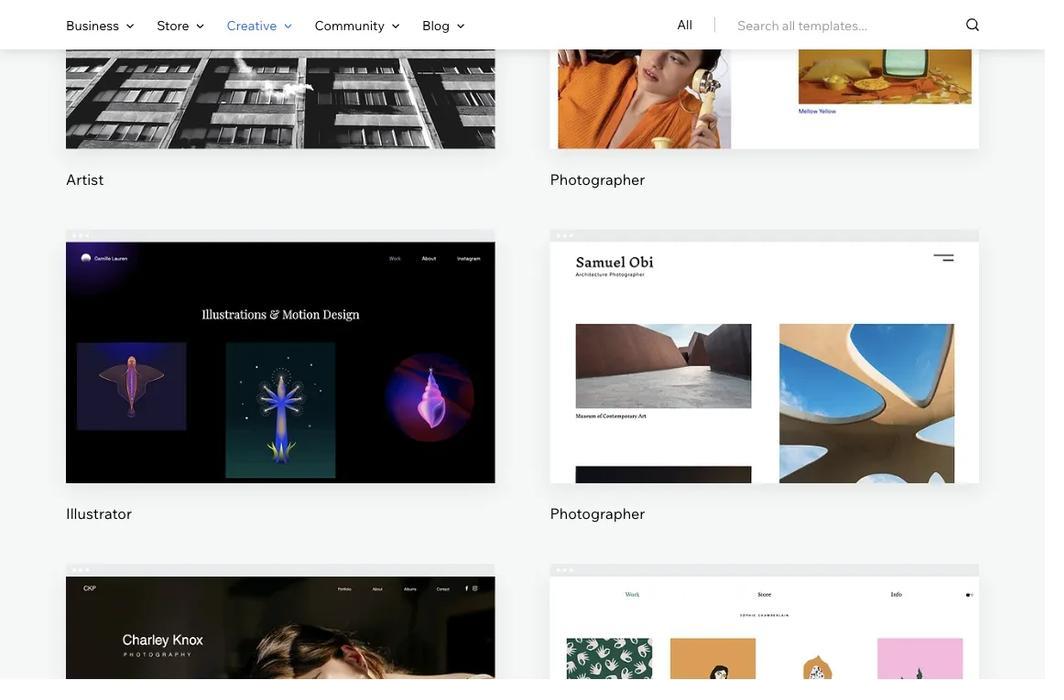 Task type: locate. For each thing, give the bounding box(es) containing it.
edit for portfolios website templates - photographer to the bottom
[[267, 661, 294, 680]]

edit button inside "photographer" group
[[721, 314, 808, 358]]

community
[[315, 17, 385, 33]]

view
[[264, 54, 298, 72], [748, 54, 782, 72], [264, 389, 298, 407], [748, 389, 782, 407]]

0 vertical spatial portfolios website templates - illustrator image
[[66, 242, 495, 484]]

edit button
[[237, 314, 324, 358], [721, 314, 808, 358], [237, 649, 324, 681], [721, 649, 808, 681]]

photographer group
[[550, 0, 979, 189], [550, 230, 979, 524]]

2 photographer from the top
[[550, 505, 645, 523]]

business
[[66, 17, 119, 33]]

artist
[[66, 170, 104, 188]]

none search field inside categories. use the left and right arrow keys to navigate the menu element
[[738, 0, 979, 49]]

edit for 'portfolios website templates - illustrator' image to the right
[[751, 661, 779, 680]]

1 vertical spatial portfolios website templates - illustrator image
[[550, 577, 979, 681]]

0 vertical spatial photographer
[[550, 170, 645, 188]]

None search field
[[738, 0, 979, 49]]

view button inside illustrator "group"
[[237, 376, 324, 420]]

0 vertical spatial photographer group
[[550, 0, 979, 189]]

1 vertical spatial photographer
[[550, 505, 645, 523]]

edit inside "photographer" group
[[751, 326, 779, 345]]

portfolios website templates - illustrator image
[[66, 242, 495, 484], [550, 577, 979, 681]]

view button inside artist group
[[237, 41, 324, 85]]

view button
[[237, 41, 324, 85], [721, 41, 808, 85], [237, 376, 324, 420], [721, 376, 808, 420]]

edit
[[267, 326, 294, 345], [751, 326, 779, 345], [267, 661, 294, 680], [751, 661, 779, 680]]

0 horizontal spatial portfolios website templates - illustrator image
[[66, 242, 495, 484]]

2 vertical spatial portfolios website templates - photographer image
[[66, 577, 495, 681]]

Search search field
[[738, 0, 979, 49]]

photographer
[[550, 170, 645, 188], [550, 505, 645, 523]]

portfolios website templates - photographer image
[[550, 0, 979, 149], [550, 242, 979, 484], [66, 577, 495, 681]]

2 photographer group from the top
[[550, 230, 979, 524]]

1 vertical spatial photographer group
[[550, 230, 979, 524]]

1 photographer group from the top
[[550, 0, 979, 189]]

edit inside illustrator "group"
[[267, 326, 294, 345]]

1 horizontal spatial portfolios website templates - illustrator image
[[550, 577, 979, 681]]

edit for the middle portfolios website templates - photographer
[[751, 326, 779, 345]]

blog
[[422, 17, 450, 33]]

photographer group containing edit
[[550, 230, 979, 524]]

1 photographer from the top
[[550, 170, 645, 188]]

creative
[[227, 17, 277, 33]]

categories by subject element
[[66, 0, 466, 49]]

photographer for "photographer" group containing view
[[550, 170, 645, 188]]

artist group
[[66, 0, 495, 189]]

portfolios website templates - artist image
[[66, 0, 495, 149]]



Task type: describe. For each thing, give the bounding box(es) containing it.
store
[[157, 17, 189, 33]]

edit for topmost 'portfolios website templates - illustrator' image
[[267, 326, 294, 345]]

1 vertical spatial portfolios website templates - photographer image
[[550, 242, 979, 484]]

0 vertical spatial portfolios website templates - photographer image
[[550, 0, 979, 149]]

illustrator
[[66, 505, 132, 523]]

categories. use the left and right arrow keys to navigate the menu element
[[0, 0, 1045, 49]]

all
[[677, 16, 693, 33]]

all link
[[677, 0, 693, 49]]

edit button inside illustrator "group"
[[237, 314, 324, 358]]

view inside artist group
[[264, 54, 298, 72]]

photographer group containing view
[[550, 0, 979, 189]]

photographer for "photographer" group containing edit
[[550, 505, 645, 523]]

view inside illustrator "group"
[[264, 389, 298, 407]]

illustrator group
[[66, 230, 495, 524]]



Task type: vqa. For each thing, say whether or not it's contained in the screenshot.
Artist
yes



